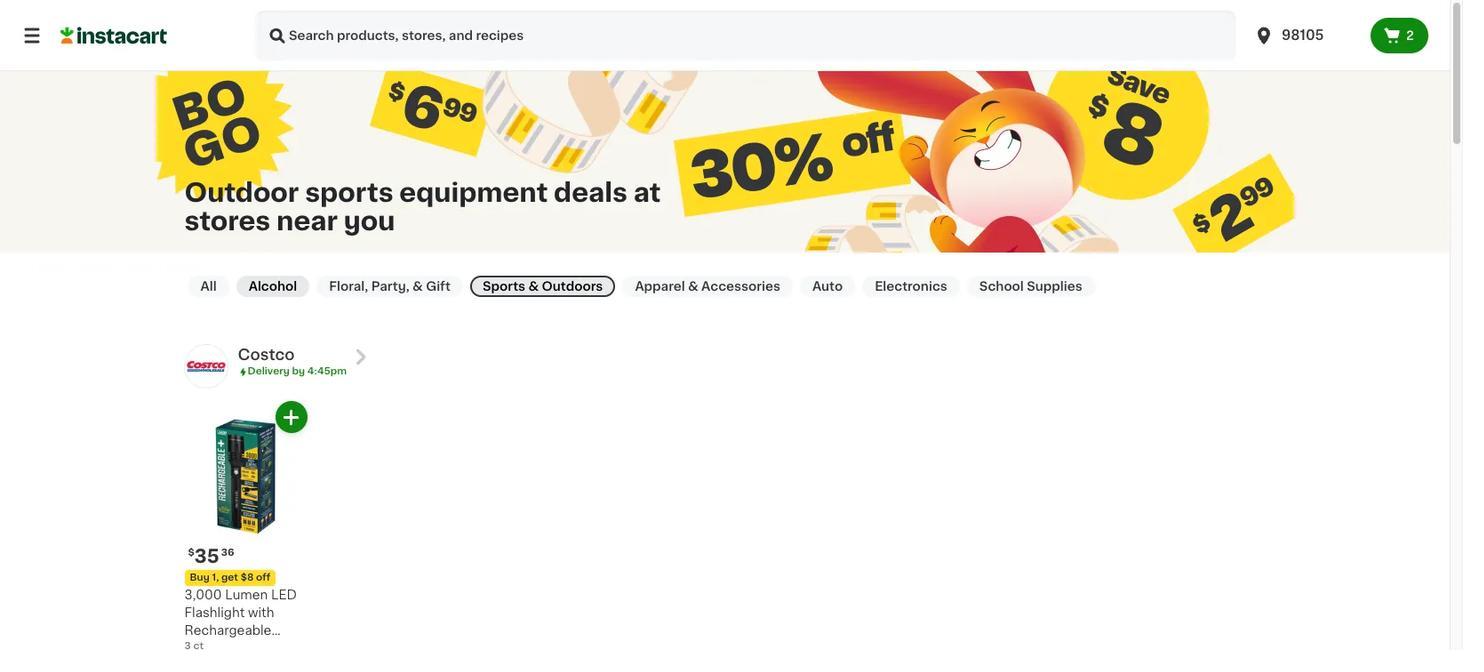 Task type: describe. For each thing, give the bounding box(es) containing it.
party,
[[371, 280, 410, 293]]

get
[[221, 573, 238, 583]]

3,000 lumen led flashlight with rechargeable batteries
[[185, 589, 297, 650]]

supplies
[[1027, 280, 1083, 293]]

floral, party, & gift
[[329, 280, 451, 293]]

outdoor
[[185, 179, 299, 205]]

rechargeable
[[185, 625, 272, 637]]

auto link
[[800, 276, 856, 297]]

add image
[[280, 406, 302, 429]]

outdoor sports equipment deals at stores near you main content
[[0, 0, 1451, 650]]

buy 1, get $8 off
[[190, 573, 271, 583]]

alcohol link
[[236, 276, 310, 297]]

electronics
[[875, 280, 948, 293]]

98105 button
[[1243, 11, 1371, 60]]

& inside "link"
[[413, 280, 423, 293]]

buy
[[190, 573, 210, 583]]

all link
[[188, 276, 229, 297]]

delivery
[[248, 366, 290, 376]]

apparel & accessories
[[635, 280, 781, 293]]

3,000
[[185, 589, 222, 602]]

alcohol
[[249, 280, 297, 293]]

Search field
[[256, 11, 1236, 60]]

& for sports & outdoors
[[529, 280, 539, 293]]

you
[[344, 208, 395, 234]]

delivery by 4:45pm
[[248, 366, 347, 376]]

deals
[[554, 179, 628, 205]]

by
[[292, 366, 305, 376]]

$8
[[241, 573, 254, 583]]

near
[[277, 208, 338, 234]]

sports
[[305, 179, 394, 205]]

costco image
[[185, 345, 227, 388]]

led
[[271, 589, 297, 602]]

batteries
[[185, 643, 241, 650]]

sports & outdoors link
[[470, 276, 616, 297]]

36
[[221, 548, 234, 558]]

flashlight
[[185, 607, 245, 619]]

auto
[[813, 280, 843, 293]]

gift
[[426, 280, 451, 293]]

2 button
[[1371, 18, 1429, 53]]

at
[[634, 179, 661, 205]]

school
[[980, 280, 1024, 293]]

98105 button
[[1254, 11, 1361, 60]]

4:45pm
[[307, 366, 347, 376]]



Task type: locate. For each thing, give the bounding box(es) containing it.
& for apparel & accessories
[[688, 280, 699, 293]]

off
[[256, 573, 271, 583]]

electronics link
[[863, 276, 960, 297]]

1 horizontal spatial &
[[529, 280, 539, 293]]

$ 35 36
[[188, 547, 234, 566]]

equipment
[[400, 179, 548, 205]]

35
[[195, 547, 219, 566]]

2
[[1407, 29, 1415, 42]]

with
[[248, 607, 274, 619]]

$
[[188, 548, 195, 558]]

3 & from the left
[[688, 280, 699, 293]]

floral,
[[329, 280, 368, 293]]

sports & outdoors
[[483, 280, 603, 293]]

2 horizontal spatial &
[[688, 280, 699, 293]]

costco
[[238, 348, 295, 362]]

apparel & accessories link
[[623, 276, 793, 297]]

product group
[[185, 401, 307, 650]]

instacart logo image
[[60, 25, 167, 46]]

outdoors
[[542, 280, 603, 293]]

98105
[[1283, 28, 1325, 42]]

school supplies link
[[968, 276, 1096, 297]]

lumen
[[225, 589, 268, 602]]

sports
[[483, 280, 526, 293]]

stores
[[185, 208, 271, 234]]

all
[[201, 280, 217, 293]]

None search field
[[256, 11, 1236, 60]]

1,
[[212, 573, 219, 583]]

item carousel region
[[160, 401, 1266, 650]]

& right sports
[[529, 280, 539, 293]]

0 horizontal spatial &
[[413, 280, 423, 293]]

school supplies
[[980, 280, 1083, 293]]

&
[[413, 280, 423, 293], [529, 280, 539, 293], [688, 280, 699, 293]]

accessories
[[702, 280, 781, 293]]

2 & from the left
[[529, 280, 539, 293]]

1 & from the left
[[413, 280, 423, 293]]

floral, party, & gift link
[[317, 276, 463, 297]]

outdoor sports equipment deals at stores near you
[[185, 179, 661, 234]]

& left gift on the top
[[413, 280, 423, 293]]

& right 'apparel'
[[688, 280, 699, 293]]

apparel
[[635, 280, 685, 293]]



Task type: vqa. For each thing, say whether or not it's contained in the screenshot.
equipment
yes



